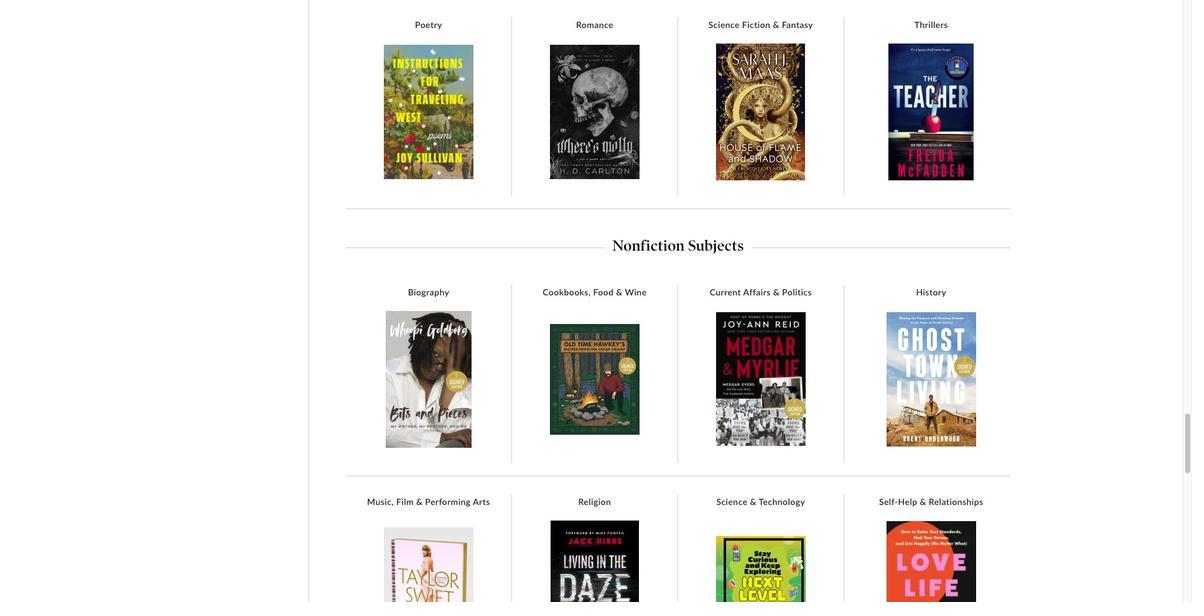 Task type: locate. For each thing, give the bounding box(es) containing it.
wine
[[625, 287, 647, 297]]

religion
[[578, 497, 611, 507]]

& right the fiction in the top right of the page
[[773, 19, 780, 30]]

help
[[898, 497, 918, 507]]

& right help
[[920, 497, 927, 507]]

science left the fiction in the top right of the page
[[709, 19, 740, 30]]

& right food
[[616, 287, 623, 297]]

nonfiction
[[612, 237, 685, 255]]

music, film & performing arts
[[367, 497, 490, 507]]

self-help & relationships link
[[873, 497, 990, 508]]

cookbooks, food & wine
[[543, 287, 647, 297]]

thrillers link
[[908, 19, 955, 30]]

arts
[[473, 497, 490, 507]]

current affairs & politics image
[[716, 313, 806, 446]]

performing
[[425, 497, 471, 507]]

1 vertical spatial science
[[717, 497, 748, 507]]

self-help & relationships image
[[887, 522, 976, 602]]

fiction
[[742, 19, 771, 30]]

cookbooks, food & wine link
[[537, 287, 653, 298]]

poetry image
[[384, 45, 474, 179]]

& right film at the left bottom
[[416, 497, 423, 507]]

& for current
[[773, 287, 780, 297]]

romance image
[[550, 45, 640, 179]]

politics
[[782, 287, 812, 297]]

science
[[709, 19, 740, 30], [717, 497, 748, 507]]

& for cookbooks,
[[616, 287, 623, 297]]

nonfiction subjects
[[612, 237, 744, 255]]

science left technology at the right of page
[[717, 497, 748, 507]]

religion link
[[572, 497, 618, 508]]

&
[[773, 19, 780, 30], [616, 287, 623, 297], [773, 287, 780, 297], [416, 497, 423, 507], [750, 497, 757, 507], [920, 497, 927, 507]]

technology
[[759, 497, 805, 507]]

history image
[[887, 312, 976, 447]]

& for music,
[[416, 497, 423, 507]]

history link
[[910, 287, 953, 298]]

relationships
[[929, 497, 984, 507]]

& left technology at the right of page
[[750, 497, 757, 507]]

science fiction & fantasy image
[[717, 44, 805, 180]]

& for science
[[773, 19, 780, 30]]

food
[[593, 287, 614, 297]]

& right 'affairs'
[[773, 287, 780, 297]]

0 vertical spatial science
[[709, 19, 740, 30]]



Task type: describe. For each thing, give the bounding box(es) containing it.
thrillers
[[915, 19, 948, 30]]

history
[[916, 287, 947, 297]]

film
[[396, 497, 414, 507]]

cookbooks, food & wine image
[[550, 324, 640, 435]]

romance
[[576, 19, 614, 30]]

biography
[[408, 287, 449, 297]]

affairs
[[743, 287, 771, 297]]

biography link
[[402, 287, 456, 298]]

self-help & relationships
[[879, 497, 984, 507]]

science fiction & fantasy link
[[702, 19, 820, 30]]

fantasy
[[782, 19, 813, 30]]

science & technology link
[[710, 497, 812, 508]]

science & technology image
[[716, 536, 806, 602]]

science & technology
[[717, 497, 805, 507]]

poetry
[[415, 19, 442, 30]]

& for self-
[[920, 497, 927, 507]]

subjects
[[689, 237, 744, 255]]

self-
[[879, 497, 898, 507]]

current
[[710, 287, 741, 297]]

romance link
[[570, 19, 620, 30]]

current affairs & politics
[[710, 287, 812, 297]]

nonfiction subjects section
[[346, 234, 1011, 255]]

thrillers image
[[889, 44, 974, 180]]

science for science fiction & fantasy
[[709, 19, 740, 30]]

music, film & performing arts link
[[361, 497, 497, 508]]

music,
[[367, 497, 394, 507]]

music, film & performing arts image
[[384, 528, 474, 602]]

biography image
[[386, 311, 471, 448]]

cookbooks,
[[543, 287, 591, 297]]

science fiction & fantasy
[[709, 19, 813, 30]]

poetry link
[[409, 19, 449, 30]]

religion image
[[551, 521, 639, 602]]

current affairs & politics link
[[704, 287, 818, 298]]

science for science & technology
[[717, 497, 748, 507]]



Task type: vqa. For each thing, say whether or not it's contained in the screenshot.
Times within The Rachel Incident like I did." —Gabrielle Zevin, New York Times best-selling author of Tomorrow, and Tomorrow, and Tomorrow
no



